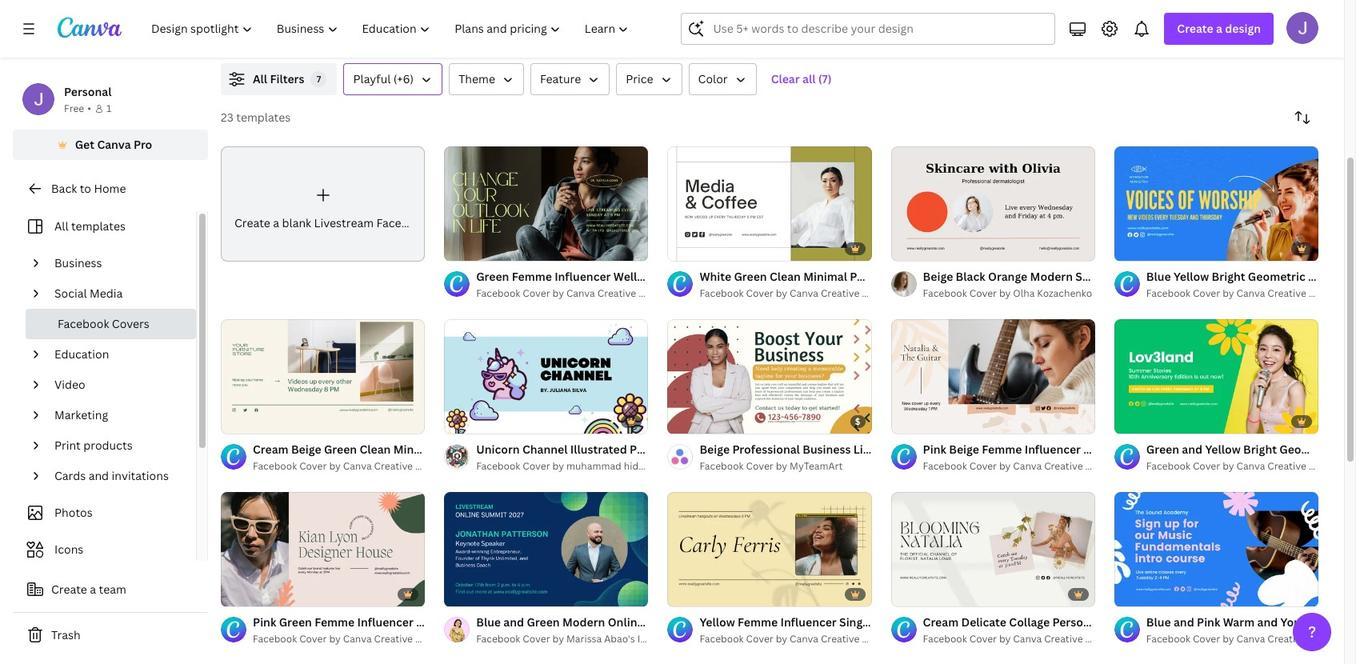 Task type: vqa. For each thing, say whether or not it's contained in the screenshot.
Blue and Pink Warm and Youthful School Livestream Facebook Cover image canva
yes



Task type: locate. For each thing, give the bounding box(es) containing it.
facebook cover by canva creative studio for cream beige green clean minimal furniture store livestream facebook cover image in the left of the page
[[253, 459, 446, 473]]

livestream down $
[[854, 442, 914, 457]]

studio for pink green femme influencer fashion and beauty livestream facebook cover image
[[415, 632, 446, 646]]

influencer for wellness
[[555, 269, 611, 284]]

yellow femme influencer singer livestream facebook cover image
[[668, 492, 872, 607]]

2 vertical spatial create
[[51, 582, 87, 597]]

a for team
[[90, 582, 96, 597]]

education
[[54, 347, 109, 362]]

0 horizontal spatial femme
[[512, 269, 552, 284]]

feature button
[[531, 63, 610, 95]]

by for blue and pink warm and youthful school livestream facebook cover "image"
[[1223, 632, 1235, 646]]

0 vertical spatial femme
[[512, 269, 552, 284]]

femme right yellow
[[738, 615, 778, 630]]

livestream right blank
[[314, 215, 374, 230]]

femme inside yellow femme influencer singer livestream facebook cover facebook cover by canva creative studio
[[738, 615, 778, 630]]

social media link
[[48, 279, 187, 309]]

facebook cover by myteamart link
[[700, 459, 872, 475]]

a left team
[[90, 582, 96, 597]]

blue and pink warm and youthful school livestream facebook cover image
[[1115, 492, 1319, 607]]

pink beige femme influencer musician livestream facebook cover image
[[891, 319, 1096, 434]]

price
[[626, 71, 654, 86]]

playful
[[353, 71, 391, 86]]

0 vertical spatial influencer
[[555, 269, 611, 284]]

Search search field
[[714, 14, 1046, 44]]

home
[[94, 181, 126, 196]]

print
[[54, 438, 81, 453]]

facebook cover by canva creative studio
[[700, 286, 893, 300], [1147, 286, 1340, 300], [253, 459, 446, 473], [923, 459, 1116, 473], [1147, 459, 1340, 473], [253, 632, 446, 646], [923, 632, 1116, 646], [1147, 632, 1340, 646]]

femme right green
[[512, 269, 552, 284]]

business up social
[[54, 255, 102, 271]]

create left blank
[[235, 215, 270, 230]]

creative for pink green femme influencer fashion and beauty livestream facebook cover image
[[374, 632, 413, 646]]

back to home link
[[13, 173, 208, 205]]

1 horizontal spatial create
[[235, 215, 270, 230]]

marissa
[[567, 632, 602, 646]]

livestream inside yellow femme influencer singer livestream facebook cover facebook cover by canva creative studio
[[877, 615, 937, 630]]

studio for blue yellow bright geometric youth church livestream facebook cover image
[[1309, 286, 1340, 300]]

femme
[[512, 269, 552, 284], [738, 615, 778, 630]]

create a blank livestream facebook cover element
[[221, 146, 463, 262]]

create inside button
[[51, 582, 87, 597]]

influencer left singer
[[781, 615, 837, 630]]

a
[[1217, 21, 1223, 36], [273, 215, 279, 230], [90, 582, 96, 597]]

(7)
[[819, 71, 832, 86]]

1 vertical spatial femme
[[738, 615, 778, 630]]

None search field
[[682, 13, 1056, 45]]

all left "filters"
[[253, 71, 267, 86]]

livestream right wellness
[[665, 269, 725, 284]]

marketing
[[54, 407, 108, 423]]

1 horizontal spatial femme
[[738, 615, 778, 630]]

abao's
[[605, 632, 635, 646]]

a inside button
[[90, 582, 96, 597]]

feature
[[540, 71, 581, 86]]

and
[[89, 468, 109, 483]]

all
[[803, 71, 816, 86]]

kozachenko
[[1038, 286, 1093, 300]]

a for design
[[1217, 21, 1223, 36]]

templates right 23
[[236, 110, 291, 125]]

blue yellow bright geometric youth church livestream facebook cover image
[[1115, 146, 1319, 261]]

jacob simon image
[[1287, 12, 1319, 44]]

1 vertical spatial create
[[235, 215, 270, 230]]

0 vertical spatial all
[[253, 71, 267, 86]]

by for pink beige femme influencer musician livestream facebook cover image
[[1000, 459, 1011, 473]]

influencer left wellness
[[555, 269, 611, 284]]

0 vertical spatial create
[[1178, 21, 1214, 36]]

a inside dropdown button
[[1217, 21, 1223, 36]]

design
[[1226, 21, 1262, 36]]

canva for blue and pink warm and youthful school livestream facebook cover "image"
[[1237, 632, 1266, 646]]

all down back
[[54, 219, 68, 234]]

marketing link
[[48, 400, 187, 431]]

1 vertical spatial templates
[[71, 219, 126, 234]]

1 horizontal spatial templates
[[236, 110, 291, 125]]

0 horizontal spatial all
[[54, 219, 68, 234]]

by inside yellow femme influencer singer livestream facebook cover facebook cover by canva creative studio
[[776, 632, 788, 646]]

back
[[51, 181, 77, 196]]

yellow femme influencer singer livestream facebook cover facebook cover by canva creative studio
[[700, 615, 1027, 646]]

canva for pink beige femme influencer musician livestream facebook cover image
[[1014, 459, 1042, 473]]

by for 'white green clean minimal personal podcast livestream facebook cover' image
[[776, 286, 788, 300]]

create left design
[[1178, 21, 1214, 36]]

facebook cover by muhammad hidayat link
[[476, 459, 659, 475]]

pink green femme influencer fashion and beauty livestream facebook cover image
[[221, 492, 425, 607]]

influencer
[[555, 269, 611, 284], [781, 615, 837, 630]]

0 horizontal spatial influencer
[[555, 269, 611, 284]]

0 vertical spatial a
[[1217, 21, 1223, 36]]

facebook cover by canva creative studio for blue and pink warm and youthful school livestream facebook cover "image"
[[1147, 632, 1340, 646]]

myteamart
[[790, 459, 843, 473]]

templates
[[236, 110, 291, 125], [71, 219, 126, 234]]

white green clean minimal personal podcast livestream facebook cover image
[[668, 146, 872, 261]]

1 vertical spatial influencer
[[781, 615, 837, 630]]

personal
[[64, 84, 112, 99]]

business up "myteamart"
[[803, 442, 851, 457]]

education link
[[48, 339, 187, 370]]

0 horizontal spatial business
[[54, 255, 102, 271]]

1 horizontal spatial all
[[253, 71, 267, 86]]

create a blank livestream facebook cover link
[[221, 146, 463, 262]]

blank
[[282, 215, 311, 230]]

create inside dropdown button
[[1178, 21, 1214, 36]]

Sort by button
[[1287, 102, 1319, 134]]

business inside beige professional business livestream facebook cover facebook cover by myteamart
[[803, 442, 851, 457]]

beige
[[700, 442, 730, 457]]

0 horizontal spatial templates
[[71, 219, 126, 234]]

studio for 'white green clean minimal personal podcast livestream facebook cover' image
[[862, 286, 893, 300]]

singer
[[840, 615, 874, 630]]

2 horizontal spatial create
[[1178, 21, 1214, 36]]

canva
[[97, 137, 131, 152], [567, 286, 595, 300], [790, 286, 819, 300], [1237, 286, 1266, 300], [343, 459, 372, 473], [1014, 459, 1042, 473], [1237, 459, 1266, 473], [343, 632, 372, 646], [790, 632, 819, 646], [1014, 632, 1042, 646], [1237, 632, 1266, 646]]

facebook
[[377, 215, 428, 230], [728, 269, 780, 284], [476, 286, 521, 300], [700, 286, 744, 300], [923, 286, 968, 300], [1147, 286, 1191, 300], [58, 316, 109, 331], [917, 442, 969, 457], [253, 459, 297, 473], [476, 459, 521, 473], [700, 459, 744, 473], [923, 459, 968, 473], [1147, 459, 1191, 473], [940, 615, 992, 630], [253, 632, 297, 646], [476, 632, 521, 646], [700, 632, 744, 646], [923, 632, 968, 646], [1147, 632, 1191, 646]]

studio for cream beige green clean minimal furniture store livestream facebook cover image in the left of the page
[[415, 459, 446, 473]]

all
[[253, 71, 267, 86], [54, 219, 68, 234]]

facebook cover by canva creative studio for blue yellow bright geometric youth church livestream facebook cover image
[[1147, 286, 1340, 300]]

1 vertical spatial all
[[54, 219, 68, 234]]

unicorn channel illustrated playful sky blue yellow and pink facebook cover image
[[444, 319, 649, 434]]

creative for cream delicate collage personal blogger livestream facebook cover image
[[1045, 632, 1084, 646]]

cover
[[431, 215, 463, 230], [783, 269, 815, 284], [523, 286, 550, 300], [746, 286, 774, 300], [970, 286, 997, 300], [1193, 286, 1221, 300], [972, 442, 1004, 457], [299, 459, 327, 473], [523, 459, 550, 473], [746, 459, 774, 473], [970, 459, 997, 473], [1193, 459, 1221, 473], [995, 615, 1027, 630], [299, 632, 327, 646], [523, 632, 550, 646], [746, 632, 774, 646], [970, 632, 997, 646], [1193, 632, 1221, 646]]

team
[[99, 582, 126, 597]]

livestream right singer
[[877, 615, 937, 630]]

livestream inside green femme influencer wellness livestream facebook cover facebook cover by canva creative studio
[[665, 269, 725, 284]]

back to home
[[51, 181, 126, 196]]

1 horizontal spatial influencer
[[781, 615, 837, 630]]

templates down back to home
[[71, 219, 126, 234]]

by for pink green femme influencer fashion and beauty livestream facebook cover image
[[329, 632, 341, 646]]

studio for green and yellow bright geometric singer livestream facebook cover image
[[1309, 459, 1340, 473]]

facebook cover by canva creative studio link for green femme influencer wellness livestream facebook cover image
[[476, 286, 669, 302]]

2 vertical spatial a
[[90, 582, 96, 597]]

cream beige green clean minimal furniture store livestream facebook cover image
[[221, 319, 425, 434]]

creative inside green femme influencer wellness livestream facebook cover facebook cover by canva creative studio
[[598, 286, 637, 300]]

pro
[[134, 137, 152, 152]]

create a team
[[51, 582, 126, 597]]

canva for blue yellow bright geometric youth church livestream facebook cover image
[[1237, 286, 1266, 300]]

by for green and yellow bright geometric singer livestream facebook cover image
[[1223, 459, 1235, 473]]

2 horizontal spatial a
[[1217, 21, 1223, 36]]

clear all (7) button
[[763, 63, 840, 95]]

clear all (7)
[[771, 71, 832, 86]]

create for create a team
[[51, 582, 87, 597]]

livestream inside beige professional business livestream facebook cover facebook cover by myteamart
[[854, 442, 914, 457]]

a for blank
[[273, 215, 279, 230]]

green femme influencer wellness livestream facebook cover image
[[444, 146, 649, 261]]

templates for 23 templates
[[236, 110, 291, 125]]

beige professional business livestream facebook cover facebook cover by myteamart
[[700, 442, 1004, 473]]

create a design
[[1178, 21, 1262, 36]]

1 horizontal spatial a
[[273, 215, 279, 230]]

0 horizontal spatial a
[[90, 582, 96, 597]]

hidayat
[[624, 459, 659, 473]]

all filters
[[253, 71, 305, 86]]

create down icons
[[51, 582, 87, 597]]

images
[[638, 632, 670, 646]]

trash link
[[13, 620, 208, 652]]

a left blank
[[273, 215, 279, 230]]

(+6)
[[394, 71, 414, 86]]

femme inside green femme influencer wellness livestream facebook cover facebook cover by canva creative studio
[[512, 269, 552, 284]]

create
[[1178, 21, 1214, 36], [235, 215, 270, 230], [51, 582, 87, 597]]

influencer inside green femme influencer wellness livestream facebook cover facebook cover by canva creative studio
[[555, 269, 611, 284]]

1 horizontal spatial business
[[803, 442, 851, 457]]

livestream
[[314, 215, 374, 230], [665, 269, 725, 284], [854, 442, 914, 457], [877, 615, 937, 630]]

covers
[[112, 316, 150, 331]]

0 horizontal spatial create
[[51, 582, 87, 597]]

a left design
[[1217, 21, 1223, 36]]

playful (+6) button
[[344, 63, 443, 95]]

1 vertical spatial business
[[803, 442, 851, 457]]

facebook cover by canva creative studio link for cream beige green clean minimal furniture store livestream facebook cover image in the left of the page
[[253, 458, 446, 474]]

yellow femme influencer singer livestream facebook cover link
[[700, 614, 1027, 631]]

photos link
[[22, 498, 187, 528]]

all templates link
[[22, 211, 187, 242]]

0 vertical spatial templates
[[236, 110, 291, 125]]

1 vertical spatial a
[[273, 215, 279, 230]]

invitations
[[112, 468, 169, 483]]

influencer inside yellow femme influencer singer livestream facebook cover facebook cover by canva creative studio
[[781, 615, 837, 630]]

canva inside yellow femme influencer singer livestream facebook cover facebook cover by canva creative studio
[[790, 632, 819, 646]]

muhammad
[[567, 459, 622, 473]]



Task type: describe. For each thing, give the bounding box(es) containing it.
cream delicate collage personal blogger livestream facebook cover image
[[891, 492, 1096, 607]]

facebook cover by canva creative studio link for pink green femme influencer fashion and beauty livestream facebook cover image
[[253, 631, 446, 647]]

all for all templates
[[54, 219, 68, 234]]

templates for all templates
[[71, 219, 126, 234]]

facebook cover by canva creative studio link for 'white green clean minimal personal podcast livestream facebook cover' image
[[700, 286, 893, 302]]

by inside beige professional business livestream facebook cover facebook cover by myteamart
[[776, 459, 788, 473]]

canva for green and yellow bright geometric singer livestream facebook cover image
[[1237, 459, 1266, 473]]

creative for cream beige green clean minimal furniture store livestream facebook cover image in the left of the page
[[374, 459, 413, 473]]

video link
[[48, 370, 187, 400]]

facebook covers
[[58, 316, 150, 331]]

creative inside yellow femme influencer singer livestream facebook cover facebook cover by canva creative studio
[[821, 632, 860, 646]]

facebook cover by canva creative studio link for cream delicate collage personal blogger livestream facebook cover image
[[923, 631, 1116, 647]]

7
[[317, 73, 321, 85]]

all for all filters
[[253, 71, 267, 86]]

free
[[64, 102, 84, 115]]

studio inside yellow femme influencer singer livestream facebook cover facebook cover by canva creative studio
[[862, 632, 893, 646]]

color button
[[689, 63, 757, 95]]

creative for blue and pink warm and youthful school livestream facebook cover "image"
[[1268, 632, 1307, 646]]

green
[[476, 269, 509, 284]]

facebook cover by canva creative studio for pink green femme influencer fashion and beauty livestream facebook cover image
[[253, 632, 446, 646]]

products
[[83, 438, 133, 453]]

green femme influencer wellness livestream facebook cover link
[[476, 268, 815, 286]]

canva inside green femme influencer wellness livestream facebook cover facebook cover by canva creative studio
[[567, 286, 595, 300]]

cards
[[54, 468, 86, 483]]

facebook cover by olha kozachenko
[[923, 286, 1093, 300]]

cards and invitations
[[54, 468, 169, 483]]

beige professional business livestream facebook cover link
[[700, 441, 1004, 459]]

facebook cover by canva creative studio link for yellow femme influencer singer livestream facebook cover image
[[700, 631, 893, 647]]

media
[[90, 286, 123, 301]]

create a blank livestream facebook cover
[[235, 215, 463, 230]]

business link
[[48, 248, 187, 279]]

facebook cover by marissa abao's images link
[[476, 631, 670, 647]]

studio inside green femme influencer wellness livestream facebook cover facebook cover by canva creative studio
[[639, 286, 669, 300]]

creative for 'white green clean minimal personal podcast livestream facebook cover' image
[[821, 286, 860, 300]]

•
[[87, 102, 91, 115]]

icons link
[[22, 535, 187, 565]]

facebook cover by canva creative studio for pink beige femme influencer musician livestream facebook cover image
[[923, 459, 1116, 473]]

all templates
[[54, 219, 126, 234]]

studio for blue and pink warm and youthful school livestream facebook cover "image"
[[1309, 632, 1340, 646]]

free •
[[64, 102, 91, 115]]

olha
[[1014, 286, 1035, 300]]

filters
[[270, 71, 305, 86]]

facebook cover by canva creative studio for 'white green clean minimal personal podcast livestream facebook cover' image
[[700, 286, 893, 300]]

23
[[221, 110, 234, 125]]

creative for blue yellow bright geometric youth church livestream facebook cover image
[[1268, 286, 1307, 300]]

print products link
[[48, 431, 187, 461]]

social media
[[54, 286, 123, 301]]

green femme influencer wellness livestream facebook cover facebook cover by canva creative studio
[[476, 269, 815, 300]]

create a team button
[[13, 574, 208, 606]]

livestream facebook covers templates image
[[978, 0, 1319, 44]]

1
[[106, 102, 111, 115]]

canva for cream beige green clean minimal furniture store livestream facebook cover image in the left of the page
[[343, 459, 372, 473]]

social
[[54, 286, 87, 301]]

influencer for singer
[[781, 615, 837, 630]]

studio for cream delicate collage personal blogger livestream facebook cover image
[[1086, 632, 1116, 646]]

theme button
[[449, 63, 524, 95]]

create for create a design
[[1178, 21, 1214, 36]]

7 filter options selected element
[[311, 71, 327, 87]]

trash
[[51, 628, 81, 643]]

blue and green modern online summit livestream facebook cover image
[[444, 492, 649, 607]]

canva for pink green femme influencer fashion and beauty livestream facebook cover image
[[343, 632, 372, 646]]

get canva pro
[[75, 137, 152, 152]]

by for blue yellow bright geometric youth church livestream facebook cover image
[[1223, 286, 1235, 300]]

0 vertical spatial business
[[54, 255, 102, 271]]

create a design button
[[1165, 13, 1274, 45]]

by for blue and green modern online summit livestream facebook cover image
[[553, 632, 564, 646]]

color
[[698, 71, 728, 86]]

canva for cream delicate collage personal blogger livestream facebook cover image
[[1014, 632, 1042, 646]]

yellow
[[700, 615, 735, 630]]

studio for pink beige femme influencer musician livestream facebook cover image
[[1086, 459, 1116, 473]]

23 templates
[[221, 110, 291, 125]]

by for unicorn channel illustrated playful sky blue yellow and pink facebook cover image
[[553, 459, 564, 473]]

facebook cover by canva creative studio for cream delicate collage personal blogger livestream facebook cover image
[[923, 632, 1116, 646]]

top level navigation element
[[141, 13, 643, 45]]

price button
[[617, 63, 682, 95]]

femme for yellow
[[738, 615, 778, 630]]

playful (+6)
[[353, 71, 414, 86]]

green and yellow bright geometric singer livestream facebook cover image
[[1115, 319, 1319, 434]]

facebook cover by marissa abao's images
[[476, 632, 670, 646]]

facebook cover by canva creative studio for green and yellow bright geometric singer livestream facebook cover image
[[1147, 459, 1340, 473]]

beige professional business livestream facebook cover image
[[668, 319, 872, 434]]

theme
[[459, 71, 495, 86]]

beige black orange modern skincare livestream facebook cover image
[[891, 146, 1096, 261]]

$
[[856, 415, 861, 427]]

canva for 'white green clean minimal personal podcast livestream facebook cover' image
[[790, 286, 819, 300]]

canva inside button
[[97, 137, 131, 152]]

create for create a blank livestream facebook cover
[[235, 215, 270, 230]]

icons
[[54, 542, 83, 557]]

to
[[80, 181, 91, 196]]

by for beige black orange modern skincare livestream facebook cover image
[[1000, 286, 1011, 300]]

facebook cover by canva creative studio link for blue and pink warm and youthful school livestream facebook cover "image"
[[1147, 631, 1340, 647]]

get
[[75, 137, 94, 152]]

professional
[[733, 442, 800, 457]]

photos
[[54, 505, 93, 520]]

facebook cover by olha kozachenko link
[[923, 286, 1096, 302]]

clear
[[771, 71, 800, 86]]

print products
[[54, 438, 133, 453]]

by for cream delicate collage personal blogger livestream facebook cover image
[[1000, 632, 1011, 646]]

creative for pink beige femme influencer musician livestream facebook cover image
[[1045, 459, 1084, 473]]

facebook cover by canva creative studio link for blue yellow bright geometric youth church livestream facebook cover image
[[1147, 286, 1340, 302]]

facebook cover by canva creative studio link for green and yellow bright geometric singer livestream facebook cover image
[[1147, 459, 1340, 475]]

facebook cover by canva creative studio link for pink beige femme influencer musician livestream facebook cover image
[[923, 459, 1116, 475]]

wellness
[[614, 269, 662, 284]]

livestream inside the create a blank livestream facebook cover element
[[314, 215, 374, 230]]

femme for green
[[512, 269, 552, 284]]

by inside green femme influencer wellness livestream facebook cover facebook cover by canva creative studio
[[553, 286, 564, 300]]

facebook cover by muhammad hidayat
[[476, 459, 659, 473]]

video
[[54, 377, 85, 392]]

cards and invitations link
[[48, 461, 187, 491]]

by for cream beige green clean minimal furniture store livestream facebook cover image in the left of the page
[[329, 459, 341, 473]]

creative for green and yellow bright geometric singer livestream facebook cover image
[[1268, 459, 1307, 473]]

get canva pro button
[[13, 130, 208, 160]]



